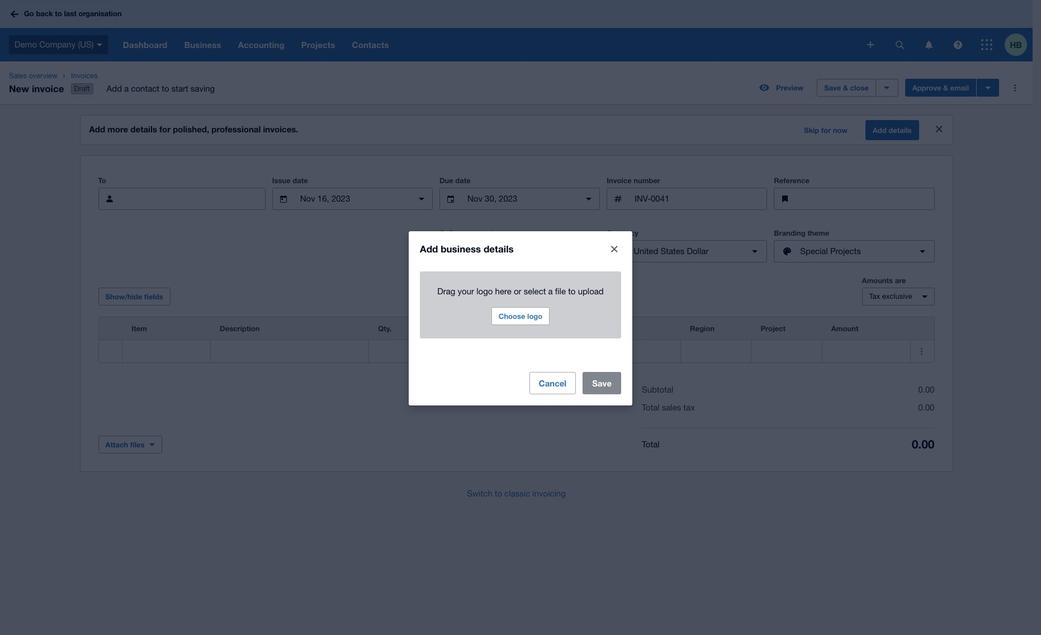 Task type: locate. For each thing, give the bounding box(es) containing it.
classic
[[505, 489, 530, 499]]

a left contact
[[124, 84, 129, 93]]

save inside save button
[[592, 378, 612, 388]]

1 horizontal spatial logo
[[527, 312, 543, 321]]

date for issue date
[[293, 176, 308, 185]]

1 horizontal spatial save
[[824, 83, 841, 92]]

item
[[132, 324, 147, 333]]

tax
[[869, 293, 880, 301], [602, 324, 614, 333]]

logo left here
[[477, 287, 493, 296]]

add left "none"
[[420, 243, 438, 255]]

& for close
[[843, 83, 848, 92]]

save & close button
[[817, 79, 876, 97]]

drag
[[437, 287, 455, 296]]

online
[[440, 229, 462, 238]]

logo
[[477, 287, 493, 296], [527, 312, 543, 321]]

add for add details
[[873, 126, 887, 135]]

logo inside button
[[527, 312, 543, 321]]

polished,
[[173, 124, 209, 134]]

switch to classic invoicing button
[[458, 483, 575, 506]]

1 vertical spatial save
[[592, 378, 612, 388]]

details
[[131, 124, 157, 134], [889, 126, 912, 135], [484, 243, 514, 255]]

more
[[108, 124, 128, 134]]

back
[[36, 9, 53, 18]]

to right file
[[568, 287, 576, 296]]

number
[[634, 176, 660, 185]]

2 total from the top
[[642, 440, 660, 449]]

0 vertical spatial save
[[824, 83, 841, 92]]

add inside 'button'
[[873, 126, 887, 135]]

& for email
[[943, 83, 948, 92]]

Amount field
[[823, 341, 910, 362]]

due
[[440, 176, 453, 185]]

date for due date
[[455, 176, 471, 185]]

total
[[642, 403, 660, 413], [642, 440, 660, 449]]

projects
[[830, 247, 861, 256]]

Invoice number text field
[[634, 189, 767, 210]]

add down payments
[[476, 245, 490, 254]]

add a contact to start saving
[[107, 84, 215, 93]]

svg image inside 'go back to last organisation' link
[[11, 10, 18, 18]]

add more details for polished, professional invoices. status
[[80, 116, 953, 145]]

save left close
[[824, 83, 841, 92]]

1 vertical spatial total
[[642, 440, 660, 449]]

0 horizontal spatial save
[[592, 378, 612, 388]]

tax left rate
[[602, 324, 614, 333]]

are
[[895, 276, 906, 285]]

logo up account
[[527, 312, 543, 321]]

demo company (us)
[[15, 40, 94, 49]]

currency
[[607, 229, 639, 238]]

0 horizontal spatial date
[[293, 176, 308, 185]]

now
[[833, 126, 848, 135]]

branding
[[774, 229, 806, 238]]

close image
[[603, 238, 626, 260]]

0 horizontal spatial for
[[159, 124, 171, 134]]

business
[[441, 243, 481, 255]]

a left file
[[548, 287, 553, 296]]

theme
[[808, 229, 830, 238]]

save & close
[[824, 83, 869, 92]]

hb
[[1010, 39, 1022, 49]]

1 total from the top
[[642, 403, 660, 413]]

more date options image
[[410, 188, 433, 210]]

date right issue
[[293, 176, 308, 185]]

0 horizontal spatial tax
[[602, 324, 614, 333]]

0.00 for total sales tax
[[918, 403, 935, 413]]

reference
[[774, 176, 810, 185]]

tax down amounts at top right
[[869, 293, 880, 301]]

add for add more details for polished, professional invoices.
[[89, 124, 105, 134]]

skip for now button
[[797, 121, 855, 139]]

0 vertical spatial tax
[[869, 293, 880, 301]]

approve
[[913, 83, 941, 92]]

tax
[[684, 403, 695, 413]]

choose logo button
[[491, 307, 550, 325]]

add left contact
[[107, 84, 122, 93]]

to inside hb banner
[[55, 9, 62, 18]]

navigation inside hb banner
[[114, 28, 860, 62]]

dollar
[[687, 247, 709, 256]]

1 horizontal spatial date
[[455, 176, 471, 185]]

invoices link
[[66, 70, 224, 82]]

rate
[[616, 324, 629, 333]]

0 horizontal spatial details
[[131, 124, 157, 134]]

close
[[850, 83, 869, 92]]

for left now
[[821, 126, 831, 135]]

choose logo
[[499, 312, 543, 321]]

add inside dialog
[[420, 243, 438, 255]]

0.00
[[918, 385, 935, 395], [918, 403, 935, 413], [912, 438, 935, 452]]

add for add a contact to start saving
[[107, 84, 122, 93]]

1 vertical spatial logo
[[527, 312, 543, 321]]

1 horizontal spatial details
[[484, 243, 514, 255]]

demo company (us) button
[[0, 28, 114, 62]]

1 horizontal spatial for
[[821, 126, 831, 135]]

add right now
[[873, 126, 887, 135]]

tax inside invoice line item list element
[[602, 324, 614, 333]]

1 vertical spatial 0.00
[[918, 403, 935, 413]]

1 vertical spatial tax
[[602, 324, 614, 333]]

details inside 'button'
[[889, 126, 912, 135]]

0 horizontal spatial logo
[[477, 287, 493, 296]]

0 horizontal spatial &
[[843, 83, 848, 92]]

save for save
[[592, 378, 612, 388]]

skip
[[804, 126, 819, 135]]

add business details
[[420, 243, 514, 255]]

0 vertical spatial total
[[642, 403, 660, 413]]

add
[[107, 84, 122, 93], [89, 124, 105, 134], [873, 126, 887, 135], [420, 243, 438, 255], [476, 245, 490, 254]]

save button
[[583, 372, 621, 395]]

save inside save & close button
[[824, 83, 841, 92]]

select
[[524, 287, 546, 296]]

invoice number element
[[607, 188, 767, 210]]

add details button
[[866, 120, 919, 140]]

& inside button
[[943, 83, 948, 92]]

none
[[440, 244, 461, 255]]

qty.
[[378, 324, 392, 333]]

amounts
[[862, 276, 893, 285]]

choose
[[499, 312, 525, 321]]

total for total
[[642, 440, 660, 449]]

united states dollar button
[[607, 241, 767, 263]]

& left email
[[943, 83, 948, 92]]

save
[[824, 83, 841, 92], [592, 378, 612, 388]]

to right switch
[[495, 489, 502, 499]]

files
[[130, 441, 145, 450]]

start
[[171, 84, 188, 93]]

1 date from the left
[[293, 176, 308, 185]]

go
[[24, 9, 34, 18]]

Quantity field
[[369, 341, 416, 362]]

drag your logo here or select a file to upload
[[437, 287, 604, 296]]

details for add more details for polished, professional invoices.
[[131, 124, 157, 134]]

total sales tax
[[642, 403, 695, 413]]

&
[[843, 83, 848, 92], [943, 83, 948, 92]]

file
[[555, 287, 566, 296]]

overview
[[29, 72, 58, 80]]

issue date
[[272, 176, 308, 185]]

special
[[800, 247, 828, 256]]

tax exclusive
[[869, 293, 912, 301]]

add more details for polished, professional invoices.
[[89, 124, 298, 134]]

2 horizontal spatial details
[[889, 126, 912, 135]]

date right due
[[455, 176, 471, 185]]

last
[[64, 9, 77, 18]]

to left the last
[[55, 9, 62, 18]]

approve & email button
[[905, 79, 976, 97]]

contact element
[[98, 188, 265, 210]]

add button
[[470, 241, 510, 258]]

branding theme
[[774, 229, 830, 238]]

go back to last organisation
[[24, 9, 122, 18]]

svg image
[[11, 10, 18, 18], [981, 39, 993, 50], [896, 41, 904, 49], [925, 41, 933, 49], [954, 41, 962, 49], [867, 41, 874, 48]]

add business details dialog
[[409, 231, 633, 406]]

add left more
[[89, 124, 105, 134]]

1 horizontal spatial &
[[943, 83, 948, 92]]

0 vertical spatial 0.00
[[918, 385, 935, 395]]

1 & from the left
[[843, 83, 848, 92]]

1 vertical spatial a
[[548, 287, 553, 296]]

1 horizontal spatial a
[[548, 287, 553, 296]]

total down total sales tax
[[642, 440, 660, 449]]

navigation
[[114, 28, 860, 62]]

details inside dialog
[[484, 243, 514, 255]]

2 date from the left
[[455, 176, 471, 185]]

add inside "button"
[[476, 245, 490, 254]]

save right cancel button on the right of page
[[592, 378, 612, 388]]

add for add
[[476, 245, 490, 254]]

for left polished,
[[159, 124, 171, 134]]

invoice line item list element
[[98, 317, 935, 364]]

total down subtotal
[[642, 403, 660, 413]]

1 horizontal spatial tax
[[869, 293, 880, 301]]

0 horizontal spatial a
[[124, 84, 129, 93]]

& left close
[[843, 83, 848, 92]]

& inside button
[[843, 83, 848, 92]]

2 & from the left
[[943, 83, 948, 92]]

Due date text field
[[466, 189, 573, 210]]

tax inside popup button
[[869, 293, 880, 301]]



Task type: describe. For each thing, give the bounding box(es) containing it.
or
[[514, 287, 522, 296]]

save for save & close
[[824, 83, 841, 92]]

email
[[950, 83, 969, 92]]

hb button
[[1005, 28, 1033, 62]]

0 vertical spatial a
[[124, 84, 129, 93]]

details for add business details
[[484, 243, 514, 255]]

to inside button
[[495, 489, 502, 499]]

attach files button
[[98, 436, 162, 454]]

amounts are
[[862, 276, 906, 285]]

total for total sales tax
[[642, 403, 660, 413]]

add for add business details
[[420, 243, 438, 255]]

a inside dialog
[[548, 287, 553, 296]]

tax for tax exclusive
[[869, 293, 880, 301]]

switch
[[467, 489, 493, 499]]

special projects
[[800, 247, 861, 256]]

preview button
[[753, 79, 810, 97]]

tax exclusive button
[[862, 288, 935, 306]]

project
[[761, 324, 786, 333]]

draft
[[74, 85, 90, 93]]

hb banner
[[0, 0, 1033, 62]]

fields
[[144, 293, 163, 302]]

sales overview
[[9, 72, 58, 80]]

preview
[[776, 83, 804, 92]]

sales
[[662, 403, 681, 413]]

professional
[[212, 124, 261, 134]]

invoice
[[32, 83, 64, 94]]

invoicing
[[533, 489, 566, 499]]

upload
[[578, 287, 604, 296]]

attach files
[[105, 441, 145, 450]]

payments
[[464, 229, 498, 238]]

saving
[[191, 84, 215, 93]]

0.00 for subtotal
[[918, 385, 935, 395]]

amount
[[832, 324, 859, 333]]

Issue date text field
[[299, 189, 406, 210]]

Reference text field
[[801, 189, 934, 210]]

demo
[[15, 40, 37, 49]]

show/hide fields
[[105, 293, 163, 302]]

invoices.
[[263, 124, 298, 134]]

to inside the add business details dialog
[[568, 287, 576, 296]]

cancel button
[[529, 372, 576, 395]]

to
[[98, 176, 106, 185]]

organisation
[[79, 9, 122, 18]]

To text field
[[125, 189, 265, 210]]

cancel
[[539, 378, 567, 388]]

region
[[690, 324, 715, 333]]

2 vertical spatial 0.00
[[912, 438, 935, 452]]

for inside skip for now "button"
[[821, 126, 831, 135]]

contact
[[131, 84, 159, 93]]

go back to last organisation link
[[7, 4, 128, 24]]

attach
[[105, 441, 128, 450]]

due date
[[440, 176, 471, 185]]

united states dollar
[[634, 247, 709, 256]]

sales overview link
[[4, 70, 62, 82]]

to left start
[[162, 84, 169, 93]]

tax rate
[[602, 324, 629, 333]]

show/hide fields button
[[98, 288, 170, 306]]

new invoice
[[9, 83, 64, 94]]

account
[[514, 324, 543, 333]]

states
[[661, 247, 685, 256]]

skip for now
[[804, 126, 848, 135]]

invoice number
[[607, 176, 660, 185]]

switch to classic invoicing
[[467, 489, 566, 499]]

your
[[458, 287, 474, 296]]

more date options image
[[578, 188, 600, 210]]

exclusive
[[882, 293, 912, 301]]

0 vertical spatial logo
[[477, 287, 493, 296]]

tax for tax rate
[[602, 324, 614, 333]]

special projects button
[[774, 241, 935, 263]]

invoice
[[607, 176, 632, 185]]

show/hide
[[105, 293, 142, 302]]

new
[[9, 83, 29, 94]]

add details
[[873, 126, 912, 135]]

invoices
[[71, 72, 98, 80]]

Description text field
[[211, 341, 369, 362]]

issue
[[272, 176, 291, 185]]

online payments
[[440, 229, 498, 238]]

svg image
[[97, 43, 102, 46]]

description
[[220, 324, 260, 333]]

sales
[[9, 72, 27, 80]]

united
[[634, 247, 658, 256]]

approve & email
[[913, 83, 969, 92]]



Task type: vqa. For each thing, say whether or not it's contained in the screenshot.
Mark
no



